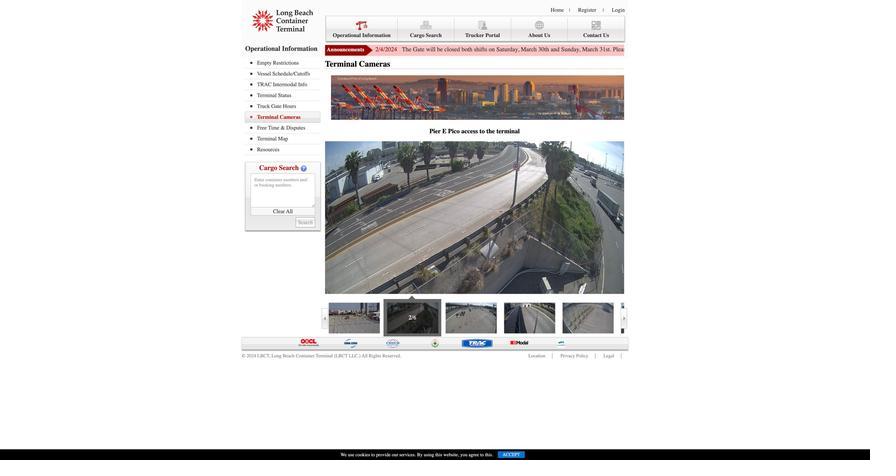 Task type: vqa. For each thing, say whether or not it's contained in the screenshot.
right to
no



Task type: locate. For each thing, give the bounding box(es) containing it.
None submit
[[296, 217, 316, 228]]

1 horizontal spatial menu bar
[[326, 16, 626, 41]]

1 vertical spatial menu bar
[[245, 58, 324, 155]]

menu bar
[[326, 16, 626, 41], [245, 58, 324, 155]]

0 horizontal spatial menu bar
[[245, 58, 324, 155]]



Task type: describe. For each thing, give the bounding box(es) containing it.
0 vertical spatial menu bar
[[326, 16, 626, 41]]

Enter container numbers and/ or booking numbers.  text field
[[251, 174, 316, 208]]



